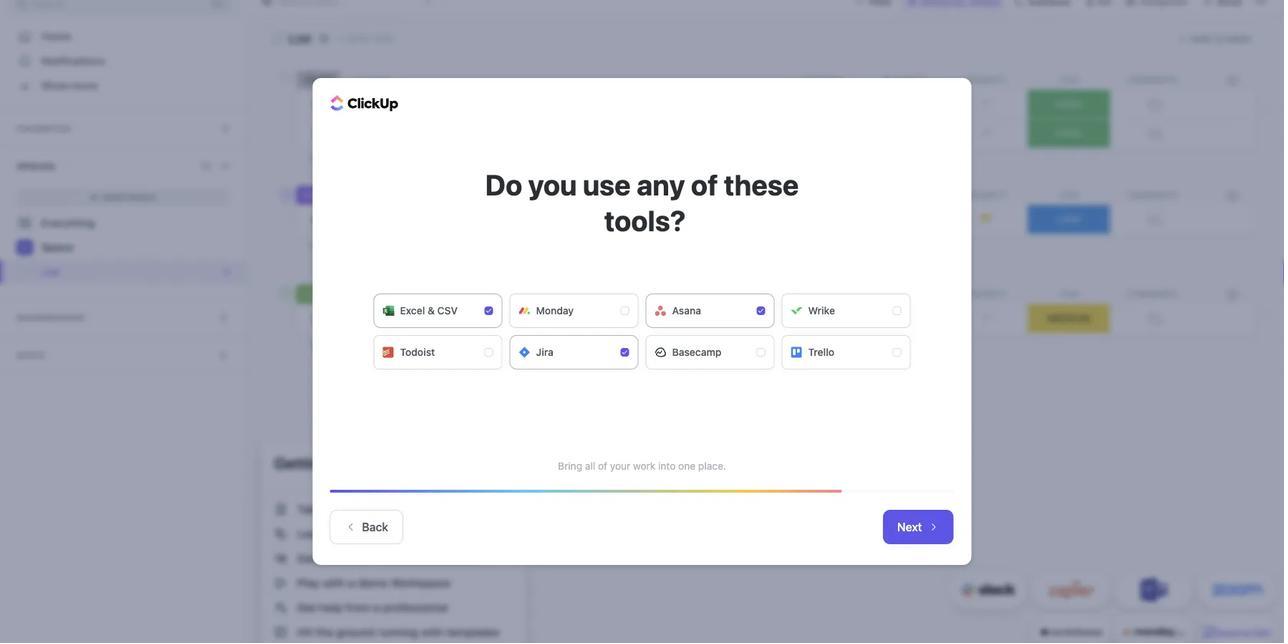 Task type: vqa. For each thing, say whether or not it's contained in the screenshot.
page
no



Task type: locate. For each thing, give the bounding box(es) containing it.
of
[[691, 168, 719, 202], [598, 460, 608, 472]]

into
[[659, 460, 676, 472]]

one
[[679, 460, 696, 472]]

place.
[[699, 460, 727, 472]]

back button
[[330, 510, 404, 545]]

bring all of your work into one place.
[[558, 460, 727, 472]]

jira button
[[510, 335, 639, 370]]

excel & csv button
[[374, 294, 503, 328]]

of right any on the top
[[691, 168, 719, 202]]

monday
[[536, 305, 574, 317]]

monday button
[[510, 294, 639, 328]]

todoist button
[[374, 335, 503, 370]]

wrike
[[809, 305, 836, 317]]

of right all
[[598, 460, 608, 472]]

clickup logo image
[[331, 95, 399, 112]]

0 vertical spatial of
[[691, 168, 719, 202]]

csv
[[438, 305, 458, 317]]

do
[[486, 168, 523, 202]]

0 horizontal spatial of
[[598, 460, 608, 472]]

1 horizontal spatial of
[[691, 168, 719, 202]]



Task type: describe. For each thing, give the bounding box(es) containing it.
all
[[585, 460, 596, 472]]

your
[[610, 460, 631, 472]]

wrike button
[[782, 294, 911, 328]]

jira
[[536, 347, 554, 358]]

tools?
[[605, 204, 686, 238]]

excel
[[400, 305, 425, 317]]

next
[[898, 521, 923, 534]]

asana
[[673, 305, 702, 317]]

&
[[428, 305, 435, 317]]

use
[[583, 168, 631, 202]]

todoist
[[400, 347, 435, 358]]

next button
[[884, 510, 954, 545]]

trello button
[[782, 335, 911, 370]]

you
[[529, 168, 577, 202]]

back
[[362, 521, 389, 534]]

basecamp button
[[646, 335, 775, 370]]

asana button
[[646, 294, 775, 328]]

these
[[724, 168, 799, 202]]

of inside do you use any of these tools?
[[691, 168, 719, 202]]

do you use any of these tools?
[[486, 168, 799, 238]]

trello
[[809, 347, 835, 358]]

excel & csv
[[400, 305, 458, 317]]

bring
[[558, 460, 583, 472]]

any
[[637, 168, 685, 202]]

1 vertical spatial of
[[598, 460, 608, 472]]

work
[[634, 460, 656, 472]]

basecamp
[[673, 347, 722, 358]]



